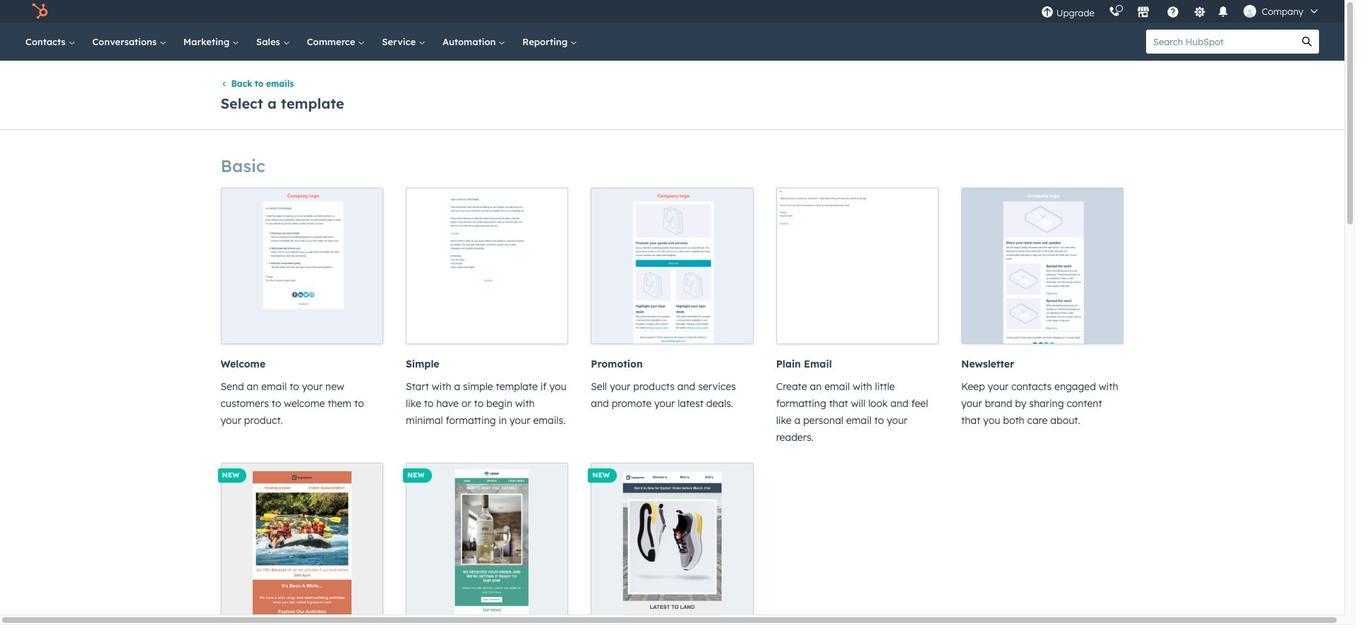 Task type: locate. For each thing, give the bounding box(es) containing it.
marketplaces image
[[1138, 6, 1150, 19]]

menu
[[1034, 0, 1328, 23]]

welcome image
[[221, 189, 383, 344]]

simple image
[[407, 189, 568, 344]]



Task type: describe. For each thing, give the bounding box(es) containing it.
newsletter image
[[963, 189, 1124, 344]]

promotion image
[[592, 189, 753, 344]]

plain email image
[[777, 189, 939, 344]]

Search HubSpot search field
[[1147, 30, 1296, 54]]

jacob simon image
[[1244, 5, 1257, 18]]



Task type: vqa. For each thing, say whether or not it's contained in the screenshot.
the bottom the 'properties'
no



